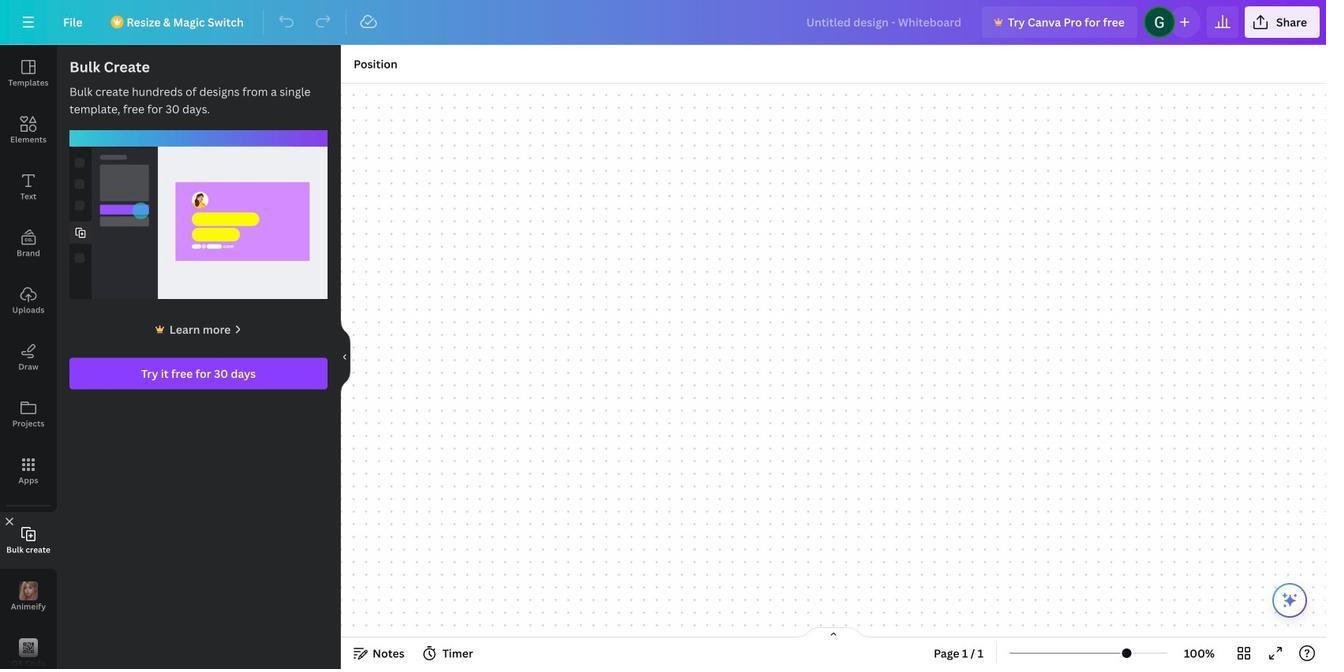 Task type: describe. For each thing, give the bounding box(es) containing it.
show pages image
[[796, 627, 872, 639]]

main menu bar
[[0, 0, 1326, 45]]

canva assistant image
[[1281, 591, 1299, 610]]



Task type: locate. For each thing, give the bounding box(es) containing it.
side panel tab list
[[0, 45, 57, 669]]

Design title text field
[[794, 6, 976, 38]]

hide image
[[340, 319, 351, 395]]



Task type: vqa. For each thing, say whether or not it's contained in the screenshot.
'Main' "menu bar" on the top of page
yes



